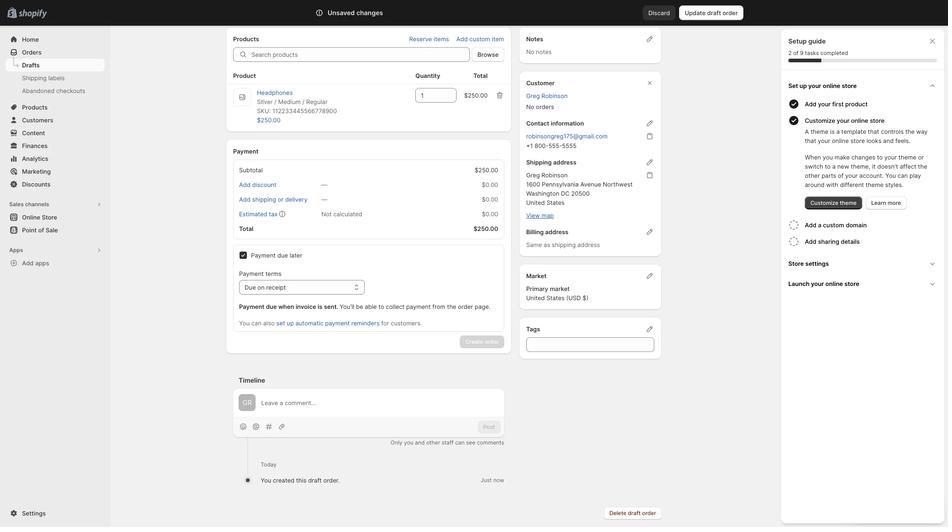 Task type: describe. For each thing, give the bounding box(es) containing it.
set up your online store button
[[785, 76, 941, 96]]

add shipping or delivery
[[239, 196, 308, 203]]

add your first product button
[[805, 96, 941, 112]]

your left first at right top
[[818, 101, 831, 108]]

with
[[827, 181, 839, 189]]

products link
[[6, 101, 105, 114]]

to right plan
[[284, 4, 290, 11]]

market
[[550, 286, 570, 293]]

unsaved
[[328, 9, 355, 17]]

1 horizontal spatial that
[[868, 128, 880, 135]]

your right launch
[[811, 280, 824, 288]]

terms
[[266, 270, 282, 278]]

you for you can also set up automatic payment reminders for customers.
[[239, 320, 250, 327]]

the inside when you make changes to your theme or switch to a new theme, it doesn't affect the other parts of your account. you can play around with different theme styles.
[[918, 163, 928, 170]]

robinson for pennsylvania
[[542, 172, 568, 179]]

due for when
[[266, 303, 277, 311]]

you'll
[[340, 303, 354, 311]]

billing
[[526, 229, 544, 236]]

add discount button
[[234, 179, 282, 191]]

set
[[276, 320, 285, 327]]

1 vertical spatial products
[[22, 104, 48, 111]]

draft for update
[[707, 9, 721, 17]]

online store link
[[6, 211, 105, 224]]

address for shipping address
[[553, 159, 577, 166]]

discount
[[252, 181, 277, 189]]

subtotal
[[239, 167, 263, 174]]

way
[[917, 128, 928, 135]]

staff
[[442, 440, 454, 447]]

set
[[789, 82, 798, 90]]

not
[[322, 211, 332, 218]]

sent.
[[324, 303, 338, 311]]

greg for greg robinson no orders
[[526, 92, 540, 100]]

add shipping or delivery button
[[234, 193, 313, 206]]

regular
[[306, 98, 328, 106]]

it
[[872, 163, 876, 170]]

online inside a theme is a template that controls the way that your online store looks and feels.
[[832, 137, 849, 145]]

store inside customize your online store button
[[870, 117, 885, 124]]

estimated tax button
[[234, 208, 283, 221]]

0 vertical spatial payment
[[406, 303, 431, 311]]

theme,
[[851, 163, 871, 170]]

your up template
[[837, 117, 850, 124]]

add for add apps
[[22, 260, 34, 267]]

to up doesn't
[[877, 154, 883, 161]]

0 horizontal spatial can
[[251, 320, 262, 327]]

pennsylvania
[[542, 181, 579, 188]]

learn more
[[872, 200, 901, 207]]

theme down account.
[[866, 181, 884, 189]]

payment for payment terms
[[239, 270, 264, 278]]

reserve
[[409, 35, 432, 43]]

estimated
[[239, 211, 267, 218]]

add for add a custom domain
[[805, 222, 817, 229]]

receipt
[[266, 284, 286, 291]]

due
[[245, 284, 256, 291]]

primary
[[526, 286, 548, 293]]

launch
[[789, 280, 810, 288]]

store inside launch your online store button
[[845, 280, 860, 288]]

comments
[[477, 440, 504, 447]]

point of sale button
[[0, 224, 110, 237]]

sales
[[9, 201, 24, 208]]

sales channels
[[9, 201, 49, 208]]

drafts
[[22, 62, 40, 69]]

make
[[835, 154, 850, 161]]

order for delete draft order
[[642, 511, 656, 517]]

3 $0.00 from the top
[[482, 211, 498, 218]]

1 no from the top
[[526, 48, 534, 56]]

a inside "button"
[[818, 222, 822, 229]]

add for add sharing details
[[805, 238, 817, 246]]

1600
[[526, 181, 540, 188]]

to right able
[[379, 303, 384, 311]]

to left 'checkout'
[[339, 4, 345, 11]]

account.
[[860, 172, 884, 179]]

labels
[[48, 74, 65, 82]]

payment terms
[[239, 270, 282, 278]]

the inside a theme is a template that controls the way that your online store looks and feels.
[[906, 128, 915, 135]]

draft for delete
[[628, 511, 641, 517]]

finances
[[22, 142, 48, 150]]

1 vertical spatial that
[[805, 137, 816, 145]]

update draft order button
[[679, 6, 744, 20]]

online up template
[[851, 117, 869, 124]]

setup guide
[[789, 37, 826, 45]]

analytics
[[22, 155, 48, 163]]

other inside when you make changes to your theme or switch to a new theme, it doesn't affect the other parts of your account. you can play around with different theme styles.
[[805, 172, 820, 179]]

be
[[356, 303, 363, 311]]

search
[[356, 9, 376, 17]]

$0.00 for add shipping or delivery
[[482, 196, 498, 203]]

your left plan
[[257, 4, 269, 11]]

0 vertical spatial and
[[374, 4, 385, 11]]

setup guide dialog
[[781, 29, 945, 524]]

update draft order
[[685, 9, 738, 17]]

no notes
[[526, 48, 552, 56]]

— for add discount
[[322, 181, 327, 189]]

0 horizontal spatial up
[[287, 320, 294, 327]]

customize your online store element
[[787, 127, 941, 210]]

customers
[[308, 4, 338, 11]]

add apps
[[22, 260, 49, 267]]

launch your online store button
[[785, 274, 941, 294]]

is inside a theme is a template that controls the way that your online store looks and feels.
[[830, 128, 835, 135]]

shipping for shipping address
[[526, 159, 552, 166]]

(usd
[[566, 295, 581, 302]]

mark add a custom domain as done image
[[789, 220, 800, 231]]

payment due when invoice is sent. you'll be able to collect payment from the order page.
[[239, 303, 491, 311]]

customize theme
[[811, 200, 857, 207]]

parts
[[822, 172, 837, 179]]

add a custom domain button
[[805, 217, 941, 234]]

contact
[[526, 120, 550, 127]]

or inside button
[[278, 196, 284, 203]]

contact information
[[526, 120, 584, 127]]

billing address
[[526, 229, 569, 236]]

delete
[[610, 511, 627, 517]]

or inside when you make changes to your theme or switch to a new theme, it doesn't affect the other parts of your account. you can play around with different theme styles.
[[918, 154, 924, 161]]

add for add custom item
[[457, 35, 468, 43]]

your inside a theme is a template that controls the way that your online store looks and feels.
[[818, 137, 831, 145]]

page.
[[475, 303, 491, 311]]

primary market united states (usd $)
[[526, 286, 589, 302]]

when you make changes to your theme or switch to a new theme, it doesn't affect the other parts of your account. you can play around with different theme styles.
[[805, 154, 928, 189]]

+1
[[526, 142, 533, 150]]

2 of 9 tasks completed
[[789, 50, 848, 56]]

800-
[[535, 142, 549, 150]]

just
[[481, 478, 492, 484]]

only you and other staff can see comments
[[391, 440, 504, 447]]

only
[[391, 440, 403, 447]]

template
[[842, 128, 867, 135]]

robinson for orders
[[542, 92, 568, 100]]

to left create
[[387, 4, 392, 11]]

0 horizontal spatial total
[[239, 225, 254, 233]]

setup
[[789, 37, 807, 45]]

you created this draft order.
[[261, 478, 340, 485]]

estimated tax
[[239, 211, 278, 218]]

able
[[365, 303, 377, 311]]

for
[[381, 320, 389, 327]]

you for you created this draft order.
[[261, 478, 271, 485]]

customize for customize your online store
[[805, 117, 836, 124]]

tags
[[526, 326, 540, 333]]

theme down different in the top of the page
[[840, 200, 857, 207]]

learn more link
[[866, 197, 907, 210]]

switch
[[805, 163, 824, 170]]

created
[[273, 478, 295, 485]]

home
[[22, 36, 39, 43]]

due for later
[[277, 252, 288, 259]]

payment for payment due when invoice is sent. you'll be able to collect payment from the order page.
[[239, 303, 264, 311]]

online down the 'settings'
[[826, 280, 843, 288]]

greg for greg robinson 1600 pennsylvania avenue northwest washington dc 20500 united states
[[526, 172, 540, 179]]

silver
[[257, 98, 273, 106]]

your up doesn't
[[885, 154, 897, 161]]

2 / from the left
[[302, 98, 305, 106]]

affect
[[900, 163, 917, 170]]

product
[[846, 101, 868, 108]]

create
[[394, 4, 412, 11]]



Task type: vqa. For each thing, say whether or not it's contained in the screenshot.
Billing link
no



Task type: locate. For each thing, give the bounding box(es) containing it.
new
[[838, 163, 849, 170]]

guide
[[809, 37, 826, 45]]

greg inside greg robinson 1600 pennsylvania avenue northwest washington dc 20500 united states
[[526, 172, 540, 179]]

None number field
[[416, 88, 443, 103]]

address down 5555
[[553, 159, 577, 166]]

the up play
[[918, 163, 928, 170]]

0 vertical spatial up
[[800, 82, 807, 90]]

custom up add sharing details
[[823, 222, 845, 229]]

1 vertical spatial and
[[883, 137, 894, 145]]

add down subtotal
[[239, 181, 251, 189]]

order left page.
[[458, 303, 473, 311]]

sales channels button
[[6, 198, 105, 211]]

1 $0.00 from the top
[[482, 181, 498, 189]]

address for billing address
[[545, 229, 569, 236]]

delete draft order button
[[604, 508, 662, 521]]

1 horizontal spatial draft
[[628, 511, 641, 517]]

2 horizontal spatial the
[[918, 163, 928, 170]]

shipping labels
[[22, 74, 65, 82]]

2 vertical spatial can
[[455, 440, 465, 447]]

1 vertical spatial or
[[278, 196, 284, 203]]

1 horizontal spatial other
[[805, 172, 820, 179]]

you down doesn't
[[886, 172, 896, 179]]

1 vertical spatial total
[[239, 225, 254, 233]]

add right items
[[457, 35, 468, 43]]

browse button
[[472, 47, 504, 62]]

112233445566778900
[[273, 107, 337, 115]]

online up add your first product
[[823, 82, 841, 90]]

0 horizontal spatial the
[[447, 303, 456, 311]]

learn
[[872, 200, 887, 207]]

view map
[[526, 212, 554, 219]]

1 horizontal spatial shipping
[[526, 159, 552, 166]]

1 horizontal spatial shipping
[[552, 241, 576, 249]]

a up sharing at right top
[[818, 222, 822, 229]]

1 horizontal spatial is
[[830, 128, 835, 135]]

0 vertical spatial you
[[823, 154, 833, 161]]

1 horizontal spatial store
[[789, 260, 804, 268]]

changes right unsaved
[[357, 9, 383, 17]]

1 horizontal spatial products
[[233, 35, 259, 43]]

you right "only"
[[404, 440, 414, 447]]

robinson up orders
[[542, 92, 568, 100]]

1 vertical spatial you
[[404, 440, 414, 447]]

2 greg from the top
[[526, 172, 540, 179]]

1 vertical spatial a
[[833, 163, 836, 170]]

of inside button
[[38, 227, 44, 234]]

and right 'checkout'
[[374, 4, 385, 11]]

2 vertical spatial $0.00
[[482, 211, 498, 218]]

1 vertical spatial order
[[458, 303, 473, 311]]

0 vertical spatial can
[[898, 172, 908, 179]]

no left orders
[[526, 103, 534, 111]]

draft inside "delete draft order" 'button'
[[628, 511, 641, 517]]

1 vertical spatial payment
[[325, 320, 350, 327]]

1 horizontal spatial custom
[[823, 222, 845, 229]]

add inside "button"
[[805, 222, 817, 229]]

address up same as shipping address
[[545, 229, 569, 236]]

2 vertical spatial order
[[642, 511, 656, 517]]

items
[[434, 35, 449, 43]]

abandoned checkouts link
[[6, 84, 105, 97]]

products up customers
[[22, 104, 48, 111]]

2 horizontal spatial and
[[883, 137, 894, 145]]

of down new
[[838, 172, 844, 179]]

you for when
[[823, 154, 833, 161]]

changes
[[357, 9, 383, 17], [852, 154, 876, 161]]

store up the sale
[[42, 214, 57, 221]]

custom inside button
[[470, 35, 490, 43]]

0 vertical spatial order
[[723, 9, 738, 17]]

address right as at the right of the page
[[578, 241, 600, 249]]

greg robinson 1600 pennsylvania avenue northwest washington dc 20500 united states
[[526, 172, 633, 207]]

1 horizontal spatial a
[[833, 163, 836, 170]]

store inside setup guide dialog
[[789, 260, 804, 268]]

order.
[[324, 478, 340, 485]]

payment left from
[[406, 303, 431, 311]]

you inside when you make changes to your theme or switch to a new theme, it doesn't affect the other parts of your account. you can play around with different theme styles.
[[823, 154, 833, 161]]

$0.00 for add discount
[[482, 181, 498, 189]]

change your plan to allow customers to checkout and to create orders.
[[233, 4, 433, 11]]

united inside greg robinson 1600 pennsylvania avenue northwest washington dc 20500 united states
[[526, 199, 545, 207]]

2 horizontal spatial can
[[898, 172, 908, 179]]

1 horizontal spatial up
[[800, 82, 807, 90]]

2 horizontal spatial a
[[837, 128, 840, 135]]

0 horizontal spatial payment
[[325, 320, 350, 327]]

shipping
[[22, 74, 47, 82], [526, 159, 552, 166]]

of inside when you make changes to your theme or switch to a new theme, it doesn't affect the other parts of your account. you can play around with different theme styles.
[[838, 172, 844, 179]]

add down set up your online store
[[805, 101, 817, 108]]

when
[[805, 154, 821, 161]]

1 robinson from the top
[[542, 92, 568, 100]]

0 vertical spatial store
[[42, 214, 57, 221]]

shipping
[[252, 196, 276, 203], [552, 241, 576, 249]]

1 vertical spatial shipping
[[552, 241, 576, 249]]

1 / from the left
[[274, 98, 277, 106]]

a left new
[[833, 163, 836, 170]]

a inside when you make changes to your theme or switch to a new theme, it doesn't affect the other parts of your account. you can play around with different theme styles.
[[833, 163, 836, 170]]

abandoned
[[22, 87, 55, 95]]

Search products text field
[[252, 47, 470, 62]]

store inside a theme is a template that controls the way that your online store looks and feels.
[[851, 137, 865, 145]]

1 vertical spatial store
[[789, 260, 804, 268]]

0 horizontal spatial other
[[426, 440, 440, 447]]

1 vertical spatial address
[[545, 229, 569, 236]]

2 vertical spatial of
[[38, 227, 44, 234]]

can left also
[[251, 320, 262, 327]]

of left the sale
[[38, 227, 44, 234]]

dc
[[561, 190, 570, 197]]

0 vertical spatial states
[[547, 199, 565, 207]]

plan
[[271, 4, 283, 11]]

total down estimated
[[239, 225, 254, 233]]

greg down the customer
[[526, 92, 540, 100]]

no left notes
[[526, 48, 534, 56]]

other down switch at the top right of page
[[805, 172, 820, 179]]

due on receipt
[[245, 284, 286, 291]]

shipping for shipping labels
[[22, 74, 47, 82]]

can inside when you make changes to your theme or switch to a new theme, it doesn't affect the other parts of your account. you can play around with different theme styles.
[[898, 172, 908, 179]]

order inside 'button'
[[642, 511, 656, 517]]

that down a
[[805, 137, 816, 145]]

different
[[840, 181, 864, 189]]

domain
[[846, 222, 867, 229]]

or up play
[[918, 154, 924, 161]]

+1 800-555-5555
[[526, 142, 577, 150]]

abandoned checkouts
[[22, 87, 85, 95]]

0 horizontal spatial shipping
[[252, 196, 276, 203]]

united inside primary market united states (usd $)
[[526, 295, 545, 302]]

when
[[278, 303, 294, 311]]

add apps button
[[6, 257, 105, 270]]

states down the market
[[547, 295, 565, 302]]

automatic
[[296, 320, 324, 327]]

states inside primary market united states (usd $)
[[547, 295, 565, 302]]

shipping down discount
[[252, 196, 276, 203]]

customize inside button
[[805, 117, 836, 124]]

details
[[841, 238, 860, 246]]

changes up theme,
[[852, 154, 876, 161]]

store down template
[[851, 137, 865, 145]]

1 horizontal spatial or
[[918, 154, 924, 161]]

play
[[910, 172, 921, 179]]

0 horizontal spatial is
[[318, 303, 323, 311]]

add right mark add sharing details as done icon
[[805, 238, 817, 246]]

$)
[[583, 295, 589, 302]]

0 vertical spatial that
[[868, 128, 880, 135]]

unsaved changes
[[328, 9, 383, 17]]

and
[[374, 4, 385, 11], [883, 137, 894, 145], [415, 440, 425, 447]]

changes inside when you make changes to your theme or switch to a new theme, it doesn't affect the other parts of your account. you can play around with different theme styles.
[[852, 154, 876, 161]]

2 vertical spatial draft
[[628, 511, 641, 517]]

on
[[258, 284, 265, 291]]

2 — from the top
[[322, 196, 327, 203]]

Leave a comment... text field
[[261, 399, 499, 408]]

1 horizontal spatial you
[[823, 154, 833, 161]]

shopify image
[[18, 10, 47, 19]]

shipping inside add shipping or delivery button
[[252, 196, 276, 203]]

payment up subtotal
[[233, 148, 259, 155]]

can down affect
[[898, 172, 908, 179]]

products down 'change'
[[233, 35, 259, 43]]

order right update
[[723, 9, 738, 17]]

1 states from the top
[[547, 199, 565, 207]]

theme inside a theme is a template that controls the way that your online store looks and feels.
[[811, 128, 829, 135]]

0 horizontal spatial that
[[805, 137, 816, 145]]

not calculated
[[322, 211, 362, 218]]

or left delivery
[[278, 196, 284, 203]]

states
[[547, 199, 565, 207], [547, 295, 565, 302]]

sale
[[46, 227, 58, 234]]

search button
[[341, 6, 607, 20]]

2 $0.00 from the top
[[482, 196, 498, 203]]

home link
[[6, 33, 105, 46]]

1 vertical spatial united
[[526, 295, 545, 302]]

custom inside "button"
[[823, 222, 845, 229]]

product
[[233, 72, 256, 79]]

2 states from the top
[[547, 295, 565, 302]]

5555
[[562, 142, 577, 150]]

store down add your first product button
[[870, 117, 885, 124]]

delete draft order
[[610, 511, 656, 517]]

0 vertical spatial products
[[233, 35, 259, 43]]

discounts
[[22, 181, 50, 188]]

that up looks
[[868, 128, 880, 135]]

store
[[842, 82, 857, 90], [870, 117, 885, 124], [851, 137, 865, 145], [845, 280, 860, 288]]

2 robinson from the top
[[542, 172, 568, 179]]

avatar with initials g r image
[[239, 395, 256, 412]]

theme up affect
[[899, 154, 917, 161]]

shipping down 800-
[[526, 159, 552, 166]]

customize down with
[[811, 200, 839, 207]]

0 vertical spatial robinson
[[542, 92, 568, 100]]

of right 2
[[794, 50, 799, 56]]

/ down headphones link
[[274, 98, 277, 106]]

mark add sharing details as done image
[[789, 236, 800, 247]]

custom
[[470, 35, 490, 43], [823, 222, 845, 229]]

1 vertical spatial can
[[251, 320, 262, 327]]

payment down "due"
[[239, 303, 264, 311]]

1 vertical spatial customize
[[811, 200, 839, 207]]

see
[[466, 440, 476, 447]]

0 vertical spatial or
[[918, 154, 924, 161]]

you inside when you make changes to your theme or switch to a new theme, it doesn't affect the other parts of your account. you can play around with different theme styles.
[[886, 172, 896, 179]]

0 horizontal spatial changes
[[357, 9, 383, 17]]

you left make
[[823, 154, 833, 161]]

apps
[[35, 260, 49, 267]]

2 united from the top
[[526, 295, 545, 302]]

a down customize your online store
[[837, 128, 840, 135]]

payment up payment terms
[[251, 252, 276, 259]]

allow
[[292, 4, 306, 11]]

0 horizontal spatial of
[[38, 227, 44, 234]]

payment up "due"
[[239, 270, 264, 278]]

0 horizontal spatial a
[[818, 222, 822, 229]]

medium
[[278, 98, 301, 106]]

1 horizontal spatial you
[[261, 478, 271, 485]]

0 horizontal spatial custom
[[470, 35, 490, 43]]

1 greg from the top
[[526, 92, 540, 100]]

customize for customize theme
[[811, 200, 839, 207]]

united down primary
[[526, 295, 545, 302]]

2 horizontal spatial draft
[[707, 9, 721, 17]]

0 vertical spatial other
[[805, 172, 820, 179]]

is left sent.
[[318, 303, 323, 311]]

a inside a theme is a template that controls the way that your online store looks and feels.
[[837, 128, 840, 135]]

due left the later
[[277, 252, 288, 259]]

the right from
[[447, 303, 456, 311]]

states inside greg robinson 1600 pennsylvania avenue northwest washington dc 20500 united states
[[547, 199, 565, 207]]

you for only
[[404, 440, 414, 447]]

0 vertical spatial of
[[794, 50, 799, 56]]

0 horizontal spatial /
[[274, 98, 277, 106]]

is down customize your online store
[[830, 128, 835, 135]]

0 horizontal spatial or
[[278, 196, 284, 203]]

None text field
[[526, 338, 655, 353]]

your up different in the top of the page
[[846, 172, 858, 179]]

you down today
[[261, 478, 271, 485]]

completed
[[821, 50, 848, 56]]

no inside the 'greg robinson no orders'
[[526, 103, 534, 111]]

0 vertical spatial $0.00
[[482, 181, 498, 189]]

your
[[257, 4, 269, 11], [809, 82, 822, 90], [818, 101, 831, 108], [837, 117, 850, 124], [818, 137, 831, 145], [885, 154, 897, 161], [846, 172, 858, 179], [811, 280, 824, 288]]

theme right a
[[811, 128, 829, 135]]

2 vertical spatial address
[[578, 241, 600, 249]]

up inside button
[[800, 82, 807, 90]]

of for 9
[[794, 50, 799, 56]]

/ up 112233445566778900
[[302, 98, 305, 106]]

custom up browse on the right of the page
[[470, 35, 490, 43]]

view
[[526, 212, 540, 219]]

and right "only"
[[415, 440, 425, 447]]

payment for payment
[[233, 148, 259, 155]]

add left apps
[[22, 260, 34, 267]]

0 vertical spatial total
[[473, 72, 488, 79]]

notes
[[526, 35, 543, 43]]

to up parts
[[825, 163, 831, 170]]

1 vertical spatial due
[[266, 303, 277, 311]]

online store
[[22, 214, 57, 221]]

2 no from the top
[[526, 103, 534, 111]]

1 — from the top
[[322, 181, 327, 189]]

greg inside the 'greg robinson no orders'
[[526, 92, 540, 100]]

item
[[492, 35, 504, 43]]

add up estimated
[[239, 196, 251, 203]]

greg up 1600
[[526, 172, 540, 179]]

online down template
[[832, 137, 849, 145]]

1 vertical spatial up
[[287, 320, 294, 327]]

— for add shipping or delivery
[[322, 196, 327, 203]]

and down controls
[[883, 137, 894, 145]]

1 vertical spatial greg
[[526, 172, 540, 179]]

order inside button
[[723, 9, 738, 17]]

2 vertical spatial and
[[415, 440, 425, 447]]

1 united from the top
[[526, 199, 545, 207]]

your right set
[[809, 82, 822, 90]]

add for add your first product
[[805, 101, 817, 108]]

0 horizontal spatial due
[[266, 303, 277, 311]]

customize theme link
[[805, 197, 862, 210]]

store inside set up your online store button
[[842, 82, 857, 90]]

0 vertical spatial shipping
[[22, 74, 47, 82]]

of for sale
[[38, 227, 44, 234]]

1 horizontal spatial the
[[906, 128, 915, 135]]

payment down sent.
[[325, 320, 350, 327]]

customize up a
[[805, 117, 836, 124]]

0 horizontal spatial store
[[42, 214, 57, 221]]

add inside button
[[239, 181, 251, 189]]

order right 'delete'
[[642, 511, 656, 517]]

payment
[[233, 148, 259, 155], [251, 252, 276, 259], [239, 270, 264, 278], [239, 303, 264, 311]]

can left see
[[455, 440, 465, 447]]

0 horizontal spatial draft
[[308, 478, 322, 485]]

0 vertical spatial changes
[[357, 9, 383, 17]]

store up launch
[[789, 260, 804, 268]]

2 vertical spatial you
[[261, 478, 271, 485]]

2 vertical spatial a
[[818, 222, 822, 229]]

1 vertical spatial no
[[526, 103, 534, 111]]

online
[[22, 214, 40, 221]]

0 vertical spatial the
[[906, 128, 915, 135]]

draft right this
[[308, 478, 322, 485]]

shipping down drafts
[[22, 74, 47, 82]]

$250.00 inside button
[[257, 117, 281, 124]]

1 vertical spatial custom
[[823, 222, 845, 229]]

1 horizontal spatial changes
[[852, 154, 876, 161]]

draft inside update draft order button
[[707, 9, 721, 17]]

0 vertical spatial is
[[830, 128, 835, 135]]

states down dc
[[547, 199, 565, 207]]

point
[[22, 227, 37, 234]]

you left also
[[239, 320, 250, 327]]

reserve items
[[409, 35, 449, 43]]

0 vertical spatial —
[[322, 181, 327, 189]]

robinson inside greg robinson 1600 pennsylvania avenue northwest washington dc 20500 united states
[[542, 172, 568, 179]]

0 vertical spatial you
[[886, 172, 896, 179]]

add for add shipping or delivery
[[239, 196, 251, 203]]

reserve items button
[[404, 33, 455, 45]]

store up the product
[[842, 82, 857, 90]]

1 horizontal spatial due
[[277, 252, 288, 259]]

1 horizontal spatial total
[[473, 72, 488, 79]]

555-
[[549, 142, 562, 150]]

1 vertical spatial draft
[[308, 478, 322, 485]]

total down browse button
[[473, 72, 488, 79]]

you can also set up automatic payment reminders for customers.
[[239, 320, 422, 327]]

1 vertical spatial shipping
[[526, 159, 552, 166]]

orders
[[22, 49, 42, 56]]

draft right 'delete'
[[628, 511, 641, 517]]

robinson inside the 'greg robinson no orders'
[[542, 92, 568, 100]]

store down store settings button
[[845, 280, 860, 288]]

discard
[[649, 9, 670, 17]]

map
[[542, 212, 554, 219]]

0 vertical spatial customize
[[805, 117, 836, 124]]

0 horizontal spatial order
[[458, 303, 473, 311]]

a
[[837, 128, 840, 135], [833, 163, 836, 170], [818, 222, 822, 229]]

payment for payment due later
[[251, 252, 276, 259]]

1 horizontal spatial payment
[[406, 303, 431, 311]]

united down washington
[[526, 199, 545, 207]]

store
[[42, 214, 57, 221], [789, 260, 804, 268]]

checkouts
[[56, 87, 85, 95]]

and inside a theme is a template that controls the way that your online store looks and feels.
[[883, 137, 894, 145]]

1 vertical spatial —
[[322, 196, 327, 203]]

add your first product
[[805, 101, 868, 108]]

tax
[[269, 211, 278, 218]]

1 horizontal spatial of
[[794, 50, 799, 56]]

1 vertical spatial you
[[239, 320, 250, 327]]

0 vertical spatial draft
[[707, 9, 721, 17]]

2 vertical spatial the
[[447, 303, 456, 311]]

add for add discount
[[239, 181, 251, 189]]

draft
[[707, 9, 721, 17], [308, 478, 322, 485], [628, 511, 641, 517]]

add right mark add a custom domain as done image
[[805, 222, 817, 229]]

robinson up the pennsylvania
[[542, 172, 568, 179]]

draft right update
[[707, 9, 721, 17]]

customer
[[526, 79, 555, 87]]

0 vertical spatial shipping
[[252, 196, 276, 203]]

store settings
[[789, 260, 829, 268]]

shipping right as at the right of the page
[[552, 241, 576, 249]]

0 vertical spatial address
[[553, 159, 577, 166]]

order for update draft order
[[723, 9, 738, 17]]



